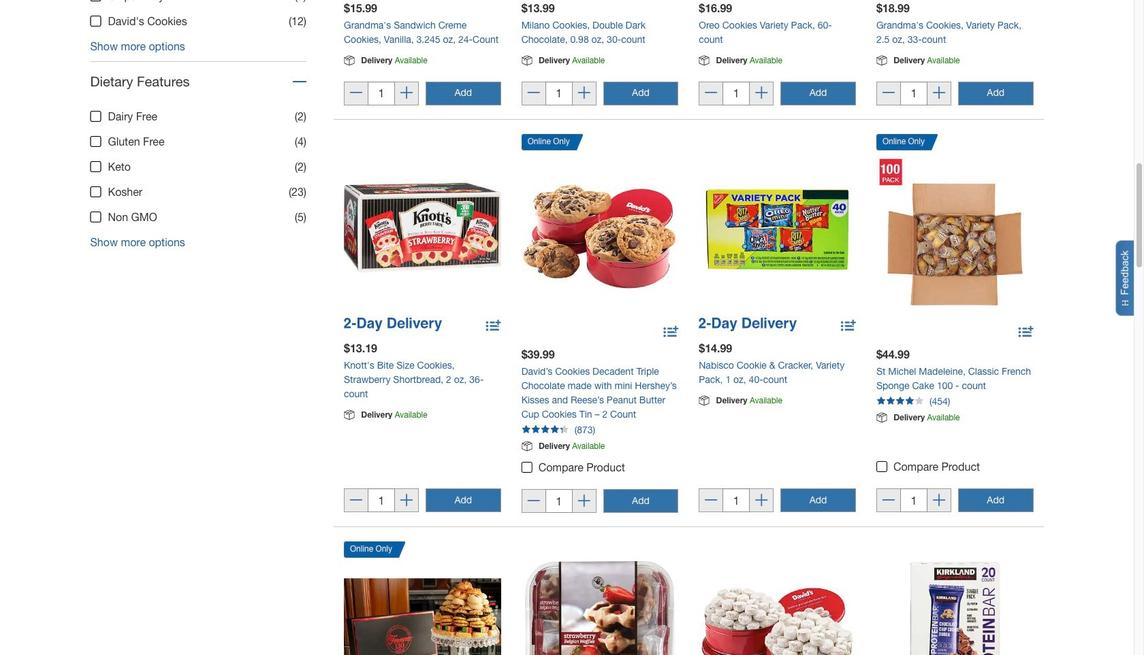Task type: describe. For each thing, give the bounding box(es) containing it.
add to list  david's cookies decadent triple chocolate made with mini hershey's kisses and reese's peanut butter cup cookies tin – 2 count image
[[664, 324, 678, 342]]

add to list  nabisco cookie & cracker, variety pack, 1 oz, 40-count image
[[841, 318, 856, 336]]

ferrara's bakery 4 lbs. italian cookie pack image
[[344, 564, 501, 656]]

david's cookies decadent triple chocolate made with mini hershey's kisses and reese's peanut butter cup cookies tin – 2 count image
[[521, 156, 678, 313]]

add to list  st michel madeleine, classic french sponge cake 100 - count image
[[1019, 324, 1033, 342]]

decrease quantity image for david's cookies decadent triple chocolate made with mini hershey's kisses and reese's peanut butter cup cookies tin – 2 count image
[[528, 495, 540, 509]]

david's cookies butter pecan meltaways 32 oz, 2-pack image
[[699, 558, 856, 656]]

st michel madeleine, classic french sponge cake 100 - count image
[[876, 156, 1033, 313]]

2-day delivery image for knott's bite size cookies, strawberry shortbread, 2 oz, 36-count image
[[344, 318, 442, 332]]



Task type: vqa. For each thing, say whether or not it's contained in the screenshot.
the Search icon
no



Task type: locate. For each thing, give the bounding box(es) containing it.
kirkland signature protein bars chocolate chip cookie dough 2.12 oz., 20-count image
[[876, 558, 1033, 656]]

knott's bite size cookies, strawberry shortbread, 2 oz, 36-count image
[[344, 149, 501, 307]]

None text field
[[723, 81, 750, 105], [368, 489, 395, 513], [723, 489, 750, 513], [545, 490, 573, 514], [723, 81, 750, 105], [368, 489, 395, 513], [723, 489, 750, 513], [545, 490, 573, 514]]

increase quantity image
[[400, 87, 413, 101], [933, 87, 945, 101], [400, 494, 413, 509]]

None text field
[[368, 81, 395, 105], [545, 81, 573, 105], [900, 81, 928, 105], [900, 489, 928, 513], [368, 81, 395, 105], [545, 81, 573, 105], [900, 81, 928, 105], [900, 489, 928, 513]]

nabisco cookie & cracker, variety pack, 1 oz, 40-count image
[[699, 149, 856, 307]]

decrease quantity image
[[528, 87, 540, 101], [883, 494, 895, 509], [528, 495, 540, 509]]

1 horizontal spatial 2-day delivery image
[[699, 318, 797, 332]]

decrease quantity image for st michel madeleine, classic french sponge cake 100 - count image
[[883, 494, 895, 509]]

1 2-day delivery image from the left
[[344, 318, 442, 332]]

add to list  knott's bite size cookies, strawberry shortbread, 2 oz, 36-count image
[[486, 318, 501, 336]]

2-day delivery image for "nabisco cookie & cracker, variety pack, 1 oz, 40-count" image
[[699, 318, 797, 332]]

universal bakery, belgian waffles, strawberry, 1.9 oz, 12-count image
[[521, 558, 678, 656]]

increase quantity image
[[578, 87, 590, 101], [755, 87, 768, 101], [933, 494, 945, 509], [755, 494, 768, 509], [578, 495, 590, 509]]

2-day delivery image
[[344, 318, 442, 332], [699, 318, 797, 332]]

2 2-day delivery image from the left
[[699, 318, 797, 332]]

decrease quantity image
[[350, 87, 362, 101], [705, 87, 717, 101], [883, 87, 895, 101], [350, 494, 362, 509], [705, 494, 717, 509]]

0 horizontal spatial 2-day delivery image
[[344, 318, 442, 332]]



